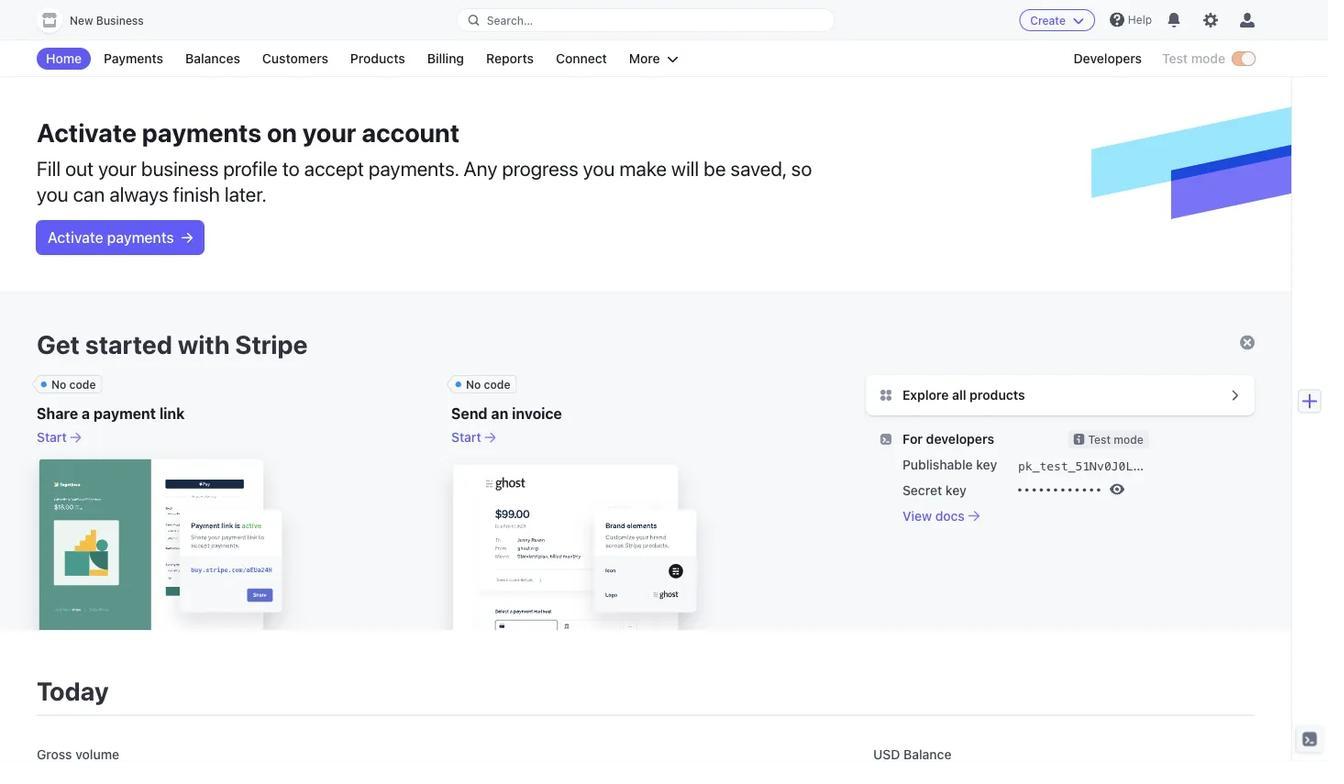 Task type: locate. For each thing, give the bounding box(es) containing it.
1 no from the left
[[51, 378, 66, 391]]

view docs link
[[902, 507, 1149, 525]]

start for send
[[451, 430, 481, 445]]

1 horizontal spatial mode
[[1191, 51, 1225, 66]]

0 horizontal spatial code
[[69, 378, 96, 391]]

test mode
[[1162, 51, 1225, 66], [1088, 433, 1143, 446]]

help button
[[1102, 5, 1159, 34]]

you
[[583, 156, 615, 180], [37, 182, 68, 205]]

0 vertical spatial mode
[[1191, 51, 1225, 66]]

1 horizontal spatial key
[[976, 457, 997, 472]]

0 horizontal spatial start button
[[37, 428, 81, 447]]

create button
[[1019, 9, 1095, 31]]

products
[[970, 387, 1025, 403]]

accept
[[304, 156, 364, 180]]

code for a
[[69, 378, 96, 391]]

0 vertical spatial key
[[976, 457, 997, 472]]

0 horizontal spatial start
[[37, 430, 67, 445]]

you down fill
[[37, 182, 68, 205]]

1 vertical spatial payments
[[107, 229, 174, 246]]

start down send at left bottom
[[451, 430, 481, 445]]

1 vertical spatial mode
[[1114, 433, 1143, 446]]

billing
[[427, 51, 464, 66]]

start button for send
[[451, 428, 496, 447]]

1 vertical spatial test mode
[[1088, 433, 1143, 446]]

no code up an at left bottom
[[466, 378, 510, 391]]

1 horizontal spatial test mode
[[1162, 51, 1225, 66]]

publishable key
[[902, 457, 997, 472]]

gross
[[37, 747, 72, 762]]

2 no from the left
[[466, 378, 481, 391]]

activate
[[37, 117, 137, 147], [48, 229, 103, 246]]

finish
[[173, 182, 220, 205]]

activate payments
[[48, 229, 174, 246]]

secret key
[[902, 482, 967, 498]]

activate down 'can'
[[48, 229, 103, 246]]

secret
[[902, 482, 942, 498]]

1 horizontal spatial no code
[[466, 378, 510, 391]]

1 no code from the left
[[51, 378, 96, 391]]

make
[[619, 156, 667, 180]]

no up share in the bottom of the page
[[51, 378, 66, 391]]

explore
[[902, 387, 949, 403]]

payments for activate payments
[[107, 229, 174, 246]]

0 horizontal spatial test mode
[[1088, 433, 1143, 446]]

no
[[51, 378, 66, 391], [466, 378, 481, 391]]

for
[[902, 432, 923, 447]]

key down publishable key
[[945, 482, 967, 498]]

start down share in the bottom of the page
[[37, 430, 67, 445]]

2 code from the left
[[484, 378, 510, 391]]

mode
[[1191, 51, 1225, 66], [1114, 433, 1143, 446]]

1 start from the left
[[37, 430, 67, 445]]

0 vertical spatial payments
[[142, 117, 261, 147]]

so
[[791, 156, 812, 180]]

developers link
[[1064, 48, 1151, 70]]

start
[[37, 430, 67, 445], [451, 430, 481, 445]]

your
[[303, 117, 356, 147], [98, 156, 137, 180]]

code up an at left bottom
[[484, 378, 510, 391]]

always
[[109, 182, 168, 205]]

your up the always
[[98, 156, 137, 180]]

pk_test_51nv0j0lj9m3rshatw3agldwnpglcu7upzzh button
[[1016, 455, 1328, 477]]

code
[[69, 378, 96, 391], [484, 378, 510, 391]]

key down developers
[[976, 457, 997, 472]]

code up "a"
[[69, 378, 96, 391]]

0 vertical spatial test mode
[[1162, 51, 1225, 66]]

0 horizontal spatial test
[[1088, 433, 1111, 446]]

payments up business on the left of page
[[142, 117, 261, 147]]

test up •••••••••••• 'button'
[[1088, 433, 1111, 446]]

start button
[[37, 428, 81, 447], [451, 428, 496, 447]]

1 vertical spatial test
[[1088, 433, 1111, 446]]

0 vertical spatial you
[[583, 156, 615, 180]]

remove section image
[[1240, 335, 1255, 350]]

start button down share in the bottom of the page
[[37, 428, 81, 447]]

view docs
[[902, 508, 965, 523]]

explore all products button
[[899, 386, 1025, 404]]

no for share
[[51, 378, 66, 391]]

no up send at left bottom
[[466, 378, 481, 391]]

send an invoice
[[451, 405, 562, 422]]

you left make
[[583, 156, 615, 180]]

test
[[1162, 51, 1188, 66], [1088, 433, 1111, 446]]

1 horizontal spatial your
[[303, 117, 356, 147]]

key
[[976, 457, 997, 472], [945, 482, 967, 498]]

developers
[[926, 432, 994, 447]]

gross volume
[[37, 747, 119, 762]]

0 horizontal spatial you
[[37, 182, 68, 205]]

more button
[[620, 48, 688, 70]]

explore all products
[[902, 387, 1025, 403]]

connect
[[556, 51, 607, 66]]

payments
[[104, 51, 163, 66]]

account
[[362, 117, 460, 147]]

test right "developers"
[[1162, 51, 1188, 66]]

payments
[[142, 117, 261, 147], [107, 229, 174, 246]]

0 horizontal spatial your
[[98, 156, 137, 180]]

2 no code from the left
[[466, 378, 510, 391]]

1 vertical spatial key
[[945, 482, 967, 498]]

activate up out
[[37, 117, 137, 147]]

1 code from the left
[[69, 378, 96, 391]]

reports link
[[477, 48, 543, 70]]

1 horizontal spatial start
[[451, 430, 481, 445]]

activate inside the activate payments on your account fill out your business profile to accept payments. any progress you make will be saved, so you can always finish later.
[[37, 117, 137, 147]]

progress
[[502, 156, 578, 180]]

usd
[[873, 747, 900, 762]]

home link
[[37, 48, 91, 70]]

0 horizontal spatial no code
[[51, 378, 96, 391]]

1 horizontal spatial start button
[[451, 428, 496, 447]]

saved,
[[730, 156, 787, 180]]

payments link
[[95, 48, 172, 70]]

1 horizontal spatial no
[[466, 378, 481, 391]]

volume
[[75, 747, 119, 762]]

test mode right "developers"
[[1162, 51, 1225, 66]]

no code up "a"
[[51, 378, 96, 391]]

1 horizontal spatial test
[[1162, 51, 1188, 66]]

2 start button from the left
[[451, 428, 496, 447]]

1 horizontal spatial code
[[484, 378, 510, 391]]

your up accept at the left of page
[[303, 117, 356, 147]]

started
[[85, 329, 172, 359]]

help
[[1128, 13, 1152, 26]]

1 vertical spatial activate
[[48, 229, 103, 246]]

0 vertical spatial test
[[1162, 51, 1188, 66]]

code for an
[[484, 378, 510, 391]]

0 vertical spatial activate
[[37, 117, 137, 147]]

Search… text field
[[457, 9, 834, 32]]

2 start from the left
[[451, 430, 481, 445]]

1 start button from the left
[[37, 428, 81, 447]]

reports
[[486, 51, 534, 66]]

•••••••••••• button
[[1009, 474, 1124, 499]]

0 horizontal spatial no
[[51, 378, 66, 391]]

developers
[[1074, 51, 1142, 66]]

business
[[141, 156, 219, 180]]

test mode up pk_test_51nv0j0lj9m3rshatw3agldwnpglcu7upzzh button
[[1088, 433, 1143, 446]]

share
[[37, 405, 78, 422]]

docs
[[935, 508, 965, 523]]

usd balance
[[873, 747, 952, 762]]

0 horizontal spatial key
[[945, 482, 967, 498]]

payments down the always
[[107, 229, 174, 246]]

1 horizontal spatial you
[[583, 156, 615, 180]]

no code
[[51, 378, 96, 391], [466, 378, 510, 391]]

payments inside the activate payments on your account fill out your business profile to accept payments. any progress you make will be saved, so you can always finish later.
[[142, 117, 261, 147]]

start button down send at left bottom
[[451, 428, 496, 447]]



Task type: vqa. For each thing, say whether or not it's contained in the screenshot.
Payment method at the left bottom
no



Task type: describe. For each thing, give the bounding box(es) containing it.
be
[[704, 156, 726, 180]]

any
[[464, 156, 497, 180]]

to
[[282, 156, 300, 180]]

send
[[451, 405, 488, 422]]

today
[[37, 676, 109, 706]]

explore all products link
[[866, 375, 1255, 415]]

all
[[952, 387, 966, 403]]

no code for share
[[51, 378, 96, 391]]

svg image
[[181, 232, 192, 243]]

Search… search field
[[457, 9, 834, 32]]

payments for activate payments on your account fill out your business profile to accept payments. any progress you make will be saved, so you can always finish later.
[[142, 117, 261, 147]]

start button for share
[[37, 428, 81, 447]]

no code for send
[[466, 378, 510, 391]]

billing link
[[418, 48, 473, 70]]

get
[[37, 329, 80, 359]]

products
[[350, 51, 405, 66]]

publishable
[[902, 457, 973, 472]]

more
[[629, 51, 660, 66]]

balances link
[[176, 48, 249, 70]]

start for share
[[37, 430, 67, 445]]

a
[[82, 405, 90, 422]]

get started with stripe
[[37, 329, 308, 359]]

on
[[267, 117, 297, 147]]

new business button
[[37, 7, 162, 33]]

new business
[[70, 14, 144, 27]]

new
[[70, 14, 93, 27]]

products link
[[341, 48, 414, 70]]

0 horizontal spatial mode
[[1114, 433, 1143, 446]]

key for secret key
[[945, 482, 967, 498]]

key for publishable key
[[976, 457, 997, 472]]

pk_test_51nv0j0lj9m3rshatw3agldwnpglcu7upzzh
[[1018, 459, 1328, 473]]

search…
[[487, 14, 533, 27]]

0 vertical spatial your
[[303, 117, 356, 147]]

balance
[[903, 747, 952, 762]]

invoice
[[512, 405, 562, 422]]

fill
[[37, 156, 61, 180]]

later.
[[225, 182, 267, 205]]

activate payments link
[[37, 221, 203, 254]]

profile
[[223, 156, 278, 180]]

for developers
[[902, 432, 994, 447]]

no for send
[[466, 378, 481, 391]]

an
[[491, 405, 508, 422]]

connect link
[[547, 48, 616, 70]]

customers link
[[253, 48, 337, 70]]

payments.
[[369, 156, 459, 180]]

link
[[159, 405, 185, 422]]

stripe
[[235, 329, 308, 359]]

activate for activate payments
[[48, 229, 103, 246]]

customers
[[262, 51, 328, 66]]

••••••••••••
[[1016, 483, 1102, 497]]

will
[[671, 156, 699, 180]]

balances
[[185, 51, 240, 66]]

1 vertical spatial you
[[37, 182, 68, 205]]

activate for activate payments on your account fill out your business profile to accept payments. any progress you make will be saved, so you can always finish later.
[[37, 117, 137, 147]]

with
[[178, 329, 230, 359]]

payment
[[93, 405, 156, 422]]

1 vertical spatial your
[[98, 156, 137, 180]]

share a payment link
[[37, 405, 185, 422]]

create
[[1030, 14, 1066, 27]]

home
[[46, 51, 82, 66]]

business
[[96, 14, 144, 27]]

activate payments on your account fill out your business profile to accept payments. any progress you make will be saved, so you can always finish later.
[[37, 117, 812, 205]]

can
[[73, 182, 105, 205]]

out
[[65, 156, 94, 180]]

view
[[902, 508, 932, 523]]



